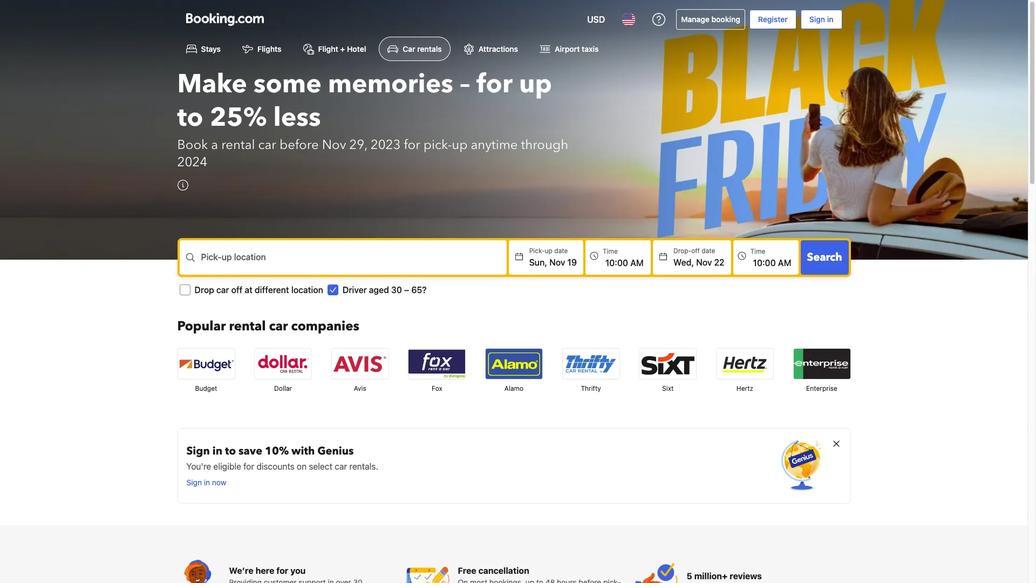 Task type: locate. For each thing, give the bounding box(es) containing it.
less
[[273, 100, 321, 136]]

manage booking link
[[677, 9, 746, 30]]

sign
[[810, 15, 826, 24], [187, 444, 210, 459], [187, 478, 202, 487]]

nov left 19 on the right of page
[[550, 258, 566, 267]]

0 horizontal spatial nov
[[322, 136, 346, 154]]

date for 19
[[555, 247, 568, 255]]

rental inside "make some memories – for up to 25% less book a rental car before nov 29, 2023 for pick-up anytime through 2024"
[[221, 136, 255, 154]]

up
[[519, 67, 552, 102], [452, 136, 468, 154], [545, 247, 553, 255], [222, 252, 232, 262]]

we're here for you image
[[177, 560, 221, 583]]

at
[[245, 285, 253, 295]]

0 vertical spatial sign
[[810, 15, 826, 24]]

2024
[[177, 154, 207, 171]]

0 vertical spatial location
[[234, 252, 266, 262]]

you
[[291, 566, 306, 576]]

1 horizontal spatial to
[[225, 444, 236, 459]]

nov inside pick-up date sun, nov 19
[[550, 258, 566, 267]]

0 horizontal spatial in
[[204, 478, 210, 487]]

car
[[258, 136, 276, 154], [216, 285, 229, 295], [269, 318, 288, 335], [335, 462, 347, 472]]

rental down at
[[229, 318, 266, 335]]

1 horizontal spatial nov
[[550, 258, 566, 267]]

25%
[[210, 100, 267, 136]]

thrifty logo image
[[563, 349, 620, 379]]

airport
[[555, 44, 580, 54]]

–
[[460, 67, 470, 102], [404, 285, 409, 295]]

29,
[[350, 136, 368, 154]]

rental
[[221, 136, 255, 154], [229, 318, 266, 335]]

cancellation
[[479, 566, 530, 576]]

sign right register
[[810, 15, 826, 24]]

2 horizontal spatial in
[[828, 15, 834, 24]]

up down airport taxis link
[[519, 67, 552, 102]]

a
[[211, 136, 218, 154]]

1 horizontal spatial –
[[460, 67, 470, 102]]

2 date from the left
[[702, 247, 716, 255]]

to up "eligible"
[[225, 444, 236, 459]]

location up at
[[234, 252, 266, 262]]

nov left 22
[[697, 258, 712, 267]]

to inside the sign in to save 10% with genius you're eligible for discounts on select car rentals.
[[225, 444, 236, 459]]

1 horizontal spatial in
[[213, 444, 222, 459]]

driver aged 30 – 65?
[[343, 285, 427, 295]]

1 horizontal spatial off
[[692, 247, 700, 255]]

car down genius
[[335, 462, 347, 472]]

in
[[828, 15, 834, 24], [213, 444, 222, 459], [204, 478, 210, 487]]

to
[[177, 100, 203, 136], [225, 444, 236, 459]]

date
[[555, 247, 568, 255], [702, 247, 716, 255]]

to inside "make some memories – for up to 25% less book a rental car before nov 29, 2023 for pick-up anytime through 2024"
[[177, 100, 203, 136]]

nov inside drop-off date wed, nov 22
[[697, 258, 712, 267]]

1 date from the left
[[555, 247, 568, 255]]

1 horizontal spatial location
[[291, 285, 323, 295]]

0 horizontal spatial off
[[231, 285, 243, 295]]

1 vertical spatial in
[[213, 444, 222, 459]]

for left you
[[277, 566, 289, 576]]

pick- for pick-up location
[[201, 252, 222, 262]]

– down attractions link
[[460, 67, 470, 102]]

flights
[[258, 44, 282, 54]]

sign up you're
[[187, 444, 210, 459]]

rental right a
[[221, 136, 255, 154]]

you're
[[187, 462, 211, 472]]

pick- up sun,
[[530, 247, 545, 255]]

sign in
[[810, 15, 834, 24]]

nov for wed,
[[697, 258, 712, 267]]

with
[[292, 444, 315, 459]]

discounts
[[257, 462, 295, 472]]

0 horizontal spatial pick-
[[201, 252, 222, 262]]

drop-off date wed, nov 22
[[674, 247, 725, 267]]

date for 22
[[702, 247, 716, 255]]

stays link
[[177, 37, 230, 61]]

see terms and conditions for more information image
[[177, 180, 188, 191], [177, 180, 188, 191]]

0 horizontal spatial date
[[555, 247, 568, 255]]

reviews
[[730, 571, 762, 581]]

car down different
[[269, 318, 288, 335]]

2 vertical spatial sign
[[187, 478, 202, 487]]

alamo logo image
[[486, 349, 543, 379]]

for
[[477, 67, 513, 102], [404, 136, 421, 154], [244, 462, 254, 472], [277, 566, 289, 576]]

date up 19 on the right of page
[[555, 247, 568, 255]]

now
[[212, 478, 226, 487]]

drop
[[195, 285, 214, 295]]

0 vertical spatial to
[[177, 100, 203, 136]]

1 horizontal spatial pick-
[[530, 247, 545, 255]]

different
[[255, 285, 289, 295]]

flight + hotel link
[[295, 37, 375, 61]]

to up book
[[177, 100, 203, 136]]

manage
[[682, 15, 710, 24]]

0 vertical spatial in
[[828, 15, 834, 24]]

2 horizontal spatial nov
[[697, 258, 712, 267]]

free cancellation
[[458, 566, 530, 576]]

drop car off at different location
[[195, 285, 323, 295]]

1 vertical spatial location
[[291, 285, 323, 295]]

flight + hotel
[[318, 44, 366, 54]]

– for 65?
[[404, 285, 409, 295]]

65?
[[412, 285, 427, 295]]

search
[[808, 250, 843, 265]]

eligible
[[214, 462, 241, 472]]

make
[[177, 67, 247, 102]]

search button
[[801, 240, 849, 275]]

sign in to save 10% with genius you're eligible for discounts on select car rentals.
[[187, 444, 379, 472]]

up up sun,
[[545, 247, 553, 255]]

location
[[234, 252, 266, 262], [291, 285, 323, 295]]

0 vertical spatial –
[[460, 67, 470, 102]]

sign down you're
[[187, 478, 202, 487]]

pick- up drop
[[201, 252, 222, 262]]

off left at
[[231, 285, 243, 295]]

22
[[715, 258, 725, 267]]

0 vertical spatial rental
[[221, 136, 255, 154]]

0 vertical spatial off
[[692, 247, 700, 255]]

1 horizontal spatial date
[[702, 247, 716, 255]]

car left before
[[258, 136, 276, 154]]

for down attractions
[[477, 67, 513, 102]]

nov
[[322, 136, 346, 154], [550, 258, 566, 267], [697, 258, 712, 267]]

off up "wed,"
[[692, 247, 700, 255]]

location right different
[[291, 285, 323, 295]]

attractions
[[479, 44, 518, 54]]

off
[[692, 247, 700, 255], [231, 285, 243, 295]]

1 vertical spatial sign
[[187, 444, 210, 459]]

up up drop car off at different location
[[222, 252, 232, 262]]

+
[[340, 44, 345, 54]]

genius
[[318, 444, 354, 459]]

2 vertical spatial in
[[204, 478, 210, 487]]

– inside "make some memories – for up to 25% less book a rental car before nov 29, 2023 for pick-up anytime through 2024"
[[460, 67, 470, 102]]

for down 'save'
[[244, 462, 254, 472]]

pick- inside pick-up date sun, nov 19
[[530, 247, 545, 255]]

5 million+ reviews
[[687, 571, 762, 581]]

0 horizontal spatial location
[[234, 252, 266, 262]]

sign inside the sign in to save 10% with genius you're eligible for discounts on select car rentals.
[[187, 444, 210, 459]]

popular rental car companies
[[177, 318, 360, 335]]

date inside drop-off date wed, nov 22
[[702, 247, 716, 255]]

drop-
[[674, 247, 692, 255]]

avis
[[354, 385, 367, 393]]

enterprise
[[807, 385, 838, 393]]

Pick-up location field
[[201, 258, 507, 271]]

1 vertical spatial –
[[404, 285, 409, 295]]

0 horizontal spatial –
[[404, 285, 409, 295]]

register link
[[750, 10, 797, 29]]

– right 30
[[404, 285, 409, 295]]

date up 22
[[702, 247, 716, 255]]

in inside the sign in to save 10% with genius you're eligible for discounts on select car rentals.
[[213, 444, 222, 459]]

pick-
[[530, 247, 545, 255], [201, 252, 222, 262]]

budget logo image
[[178, 349, 235, 379]]

car rentals
[[403, 44, 442, 54]]

we're
[[229, 566, 254, 576]]

0 horizontal spatial to
[[177, 100, 203, 136]]

booking
[[712, 15, 741, 24]]

date inside pick-up date sun, nov 19
[[555, 247, 568, 255]]

book
[[177, 136, 208, 154]]

in for to
[[213, 444, 222, 459]]

1 vertical spatial to
[[225, 444, 236, 459]]

nov left 29,
[[322, 136, 346, 154]]

dollar logo image
[[255, 349, 312, 379]]

sign for now
[[187, 478, 202, 487]]



Task type: describe. For each thing, give the bounding box(es) containing it.
sign in link
[[801, 10, 843, 29]]

driver
[[343, 285, 367, 295]]

register
[[759, 15, 788, 24]]

some
[[254, 67, 322, 102]]

thrifty
[[581, 385, 601, 393]]

manage booking
[[682, 15, 741, 24]]

car inside "make some memories – for up to 25% less book a rental car before nov 29, 2023 for pick-up anytime through 2024"
[[258, 136, 276, 154]]

popular
[[177, 318, 226, 335]]

10%
[[265, 444, 289, 459]]

usd
[[588, 15, 605, 24]]

fox
[[432, 385, 443, 393]]

hertz
[[737, 385, 754, 393]]

1 vertical spatial off
[[231, 285, 243, 295]]

booking.com online hotel reservations image
[[186, 13, 264, 26]]

in for now
[[204, 478, 210, 487]]

save
[[239, 444, 262, 459]]

for inside the sign in to save 10% with genius you're eligible for discounts on select car rentals.
[[244, 462, 254, 472]]

free
[[458, 566, 477, 576]]

car right drop
[[216, 285, 229, 295]]

pick-up date sun, nov 19
[[530, 247, 577, 267]]

anytime
[[471, 136, 518, 154]]

– for for
[[460, 67, 470, 102]]

select
[[309, 462, 333, 472]]

alamo
[[505, 385, 524, 393]]

rentals.
[[350, 462, 379, 472]]

pick-
[[424, 136, 452, 154]]

sun,
[[530, 258, 548, 267]]

hertz logo image
[[717, 349, 774, 379]]

car
[[403, 44, 416, 54]]

up left anytime
[[452, 136, 468, 154]]

up inside pick-up date sun, nov 19
[[545, 247, 553, 255]]

fox logo image
[[409, 349, 466, 379]]

pick- for pick-up date sun, nov 19
[[530, 247, 545, 255]]

sign for to
[[187, 444, 210, 459]]

stays
[[201, 44, 221, 54]]

2023
[[371, 136, 401, 154]]

car inside the sign in to save 10% with genius you're eligible for discounts on select car rentals.
[[335, 462, 347, 472]]

flight
[[318, 44, 338, 54]]

rentals
[[418, 44, 442, 54]]

sign in now
[[187, 478, 226, 487]]

usd button
[[581, 6, 612, 32]]

make some memories – for up to 25% less book a rental car before nov 29, 2023 for pick-up anytime through 2024
[[177, 67, 569, 171]]

here
[[256, 566, 275, 576]]

nov for sun,
[[550, 258, 566, 267]]

memories
[[328, 67, 454, 102]]

before
[[280, 136, 319, 154]]

airport taxis link
[[531, 37, 608, 61]]

5
[[687, 571, 693, 581]]

wed,
[[674, 258, 694, 267]]

million+
[[695, 571, 728, 581]]

sixt logo image
[[640, 349, 697, 379]]

off inside drop-off date wed, nov 22
[[692, 247, 700, 255]]

airport taxis
[[555, 44, 599, 54]]

aged
[[369, 285, 389, 295]]

car rentals link
[[379, 37, 451, 61]]

avis logo image
[[332, 349, 389, 379]]

taxis
[[582, 44, 599, 54]]

nov inside "make some memories – for up to 25% less book a rental car before nov 29, 2023 for pick-up anytime through 2024"
[[322, 136, 346, 154]]

1 vertical spatial rental
[[229, 318, 266, 335]]

30
[[391, 285, 402, 295]]

flights link
[[234, 37, 290, 61]]

we're here for you
[[229, 566, 306, 576]]

dollar
[[274, 385, 292, 393]]

for left pick-
[[404, 136, 421, 154]]

budget
[[195, 385, 217, 393]]

free cancellation image
[[406, 560, 450, 583]]

companies
[[291, 318, 360, 335]]

attractions link
[[455, 37, 527, 61]]

sign in now link
[[187, 478, 379, 488]]

hotel
[[347, 44, 366, 54]]

on
[[297, 462, 307, 472]]

enterprise logo image
[[794, 349, 851, 379]]

pick-up location
[[201, 252, 266, 262]]

sixt
[[663, 385, 674, 393]]

5 million+ reviews image
[[635, 560, 678, 583]]

through
[[521, 136, 569, 154]]

19
[[568, 258, 577, 267]]



Task type: vqa. For each thing, say whether or not it's contained in the screenshot.
the taxis
yes



